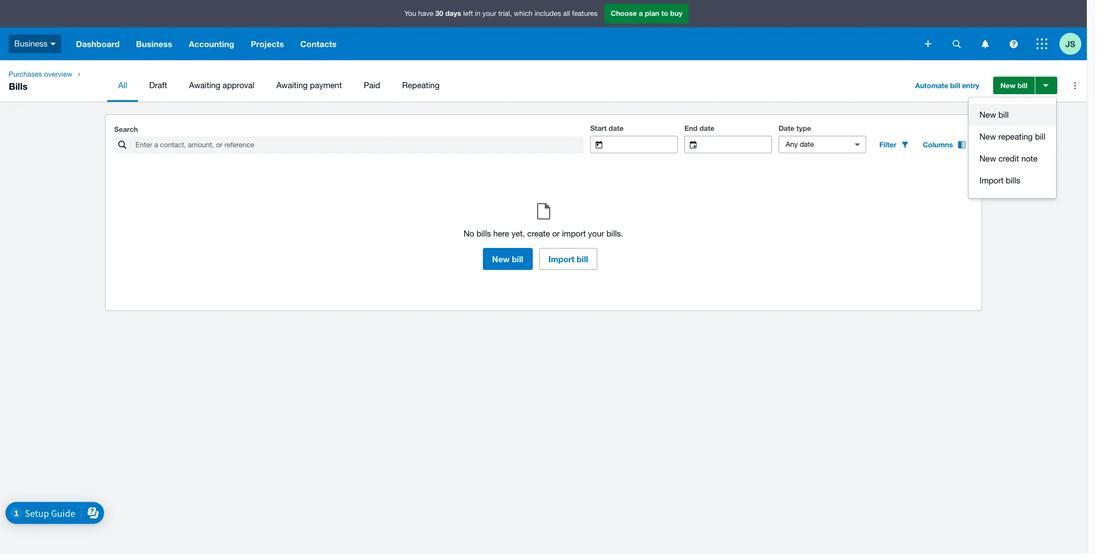 Task type: vqa. For each thing, say whether or not it's contained in the screenshot.
Paid 'link'
yes



Task type: describe. For each thing, give the bounding box(es) containing it.
awaiting payment link
[[266, 69, 353, 102]]

left
[[463, 9, 473, 18]]

import
[[562, 229, 586, 238]]

your inside you have 30 days left in your trial, which includes all features
[[483, 9, 497, 18]]

overview
[[44, 70, 72, 78]]

no bills here yet, create or import your bills.
[[464, 229, 624, 238]]

automate bill entry
[[916, 81, 980, 90]]

you have 30 days left in your trial, which includes all features
[[405, 9, 598, 18]]

create
[[528, 229, 550, 238]]

30
[[436, 9, 444, 18]]

draft
[[149, 81, 167, 90]]

import bills link
[[969, 170, 1057, 192]]

banner containing js
[[0, 0, 1087, 60]]

overflow menu image
[[1065, 75, 1086, 96]]

repeating
[[402, 81, 440, 90]]

purchases overview link
[[4, 69, 77, 80]]

group containing new bill
[[969, 98, 1057, 198]]

js button
[[1060, 27, 1087, 60]]

new for new bill link
[[980, 110, 997, 119]]

columns button
[[917, 136, 973, 153]]

business button
[[128, 27, 181, 60]]

svg image left the js
[[1037, 38, 1048, 49]]

list box containing new bill
[[969, 98, 1057, 198]]

End date field
[[706, 136, 772, 153]]

bill for automate bill entry popup button
[[951, 81, 961, 90]]

js
[[1066, 39, 1076, 48]]

which
[[514, 9, 533, 18]]

repeating link
[[391, 69, 451, 102]]

svg image
[[1010, 40, 1018, 48]]

a
[[639, 9, 643, 18]]

import bills
[[980, 176, 1021, 185]]

bills navigation
[[0, 60, 1087, 102]]

in
[[475, 9, 481, 18]]

columns
[[923, 140, 954, 149]]

date
[[779, 124, 795, 133]]

bill up 'new repeating bill'
[[999, 110, 1009, 119]]

automate bill entry button
[[909, 77, 986, 94]]

credit
[[999, 154, 1020, 163]]

bills.
[[607, 229, 624, 238]]

draft link
[[138, 69, 178, 102]]

filter
[[880, 140, 897, 149]]

business inside business popup button
[[14, 39, 48, 48]]

contacts
[[301, 39, 337, 49]]

bill for the left new bill button
[[512, 254, 524, 264]]

import for import bill
[[549, 254, 575, 264]]

dashboard
[[76, 39, 120, 49]]

days
[[445, 9, 461, 18]]

dashboard link
[[68, 27, 128, 60]]

awaiting approval link
[[178, 69, 266, 102]]

new bill link
[[969, 104, 1057, 126]]

svg image up automate
[[925, 41, 932, 47]]

Date type field
[[780, 136, 846, 153]]

here
[[494, 229, 510, 238]]

buy
[[671, 9, 683, 18]]

Search field
[[134, 137, 584, 153]]

import bill button
[[539, 248, 598, 270]]

no
[[464, 229, 475, 238]]



Task type: locate. For each thing, give the bounding box(es) containing it.
import for import bills
[[980, 176, 1004, 185]]

bills
[[1006, 176, 1021, 185], [477, 229, 491, 238]]

business up draft on the left top of page
[[136, 39, 172, 49]]

filter button
[[873, 136, 917, 153]]

0 horizontal spatial bills
[[477, 229, 491, 238]]

menu containing all
[[107, 69, 900, 102]]

approval
[[223, 81, 255, 90]]

start
[[591, 124, 607, 133]]

new credit note link
[[969, 148, 1057, 170]]

awaiting payment
[[276, 81, 342, 90]]

awaiting for awaiting approval
[[189, 81, 220, 90]]

awaiting for awaiting payment
[[276, 81, 308, 90]]

new inside bills navigation
[[1001, 81, 1016, 90]]

new repeating bill
[[980, 132, 1046, 141]]

new up 'new repeating bill'
[[980, 110, 997, 119]]

business inside business dropdown button
[[136, 39, 172, 49]]

list box
[[969, 98, 1057, 198]]

business
[[14, 39, 48, 48], [136, 39, 172, 49]]

1 horizontal spatial awaiting
[[276, 81, 308, 90]]

0 horizontal spatial business
[[14, 39, 48, 48]]

date right start
[[609, 124, 624, 133]]

repeating
[[999, 132, 1033, 141]]

bill left entry
[[951, 81, 961, 90]]

svg image up 'automate bill entry'
[[953, 40, 961, 48]]

bills inside list box
[[1006, 176, 1021, 185]]

2 vertical spatial new bill
[[492, 254, 524, 264]]

new repeating bill link
[[969, 126, 1057, 148]]

new left credit at top right
[[980, 154, 997, 163]]

business button
[[0, 27, 68, 60]]

your right in
[[483, 9, 497, 18]]

bills down new credit note link
[[1006, 176, 1021, 185]]

new for new repeating bill link at the right top of page
[[980, 132, 997, 141]]

awaiting
[[189, 81, 220, 90], [276, 81, 308, 90]]

paid
[[364, 81, 380, 90]]

date for end date
[[700, 124, 715, 133]]

type
[[797, 124, 812, 133]]

new down here
[[492, 254, 510, 264]]

2 date from the left
[[700, 124, 715, 133]]

import inside import bills link
[[980, 176, 1004, 185]]

automate
[[916, 81, 949, 90]]

0 vertical spatial new bill button
[[994, 77, 1035, 94]]

awaiting left payment
[[276, 81, 308, 90]]

new bill button up new bill link
[[994, 77, 1035, 94]]

accounting
[[189, 39, 234, 49]]

0 vertical spatial new bill
[[1001, 81, 1028, 90]]

date type
[[779, 124, 812, 133]]

contacts button
[[292, 27, 345, 60]]

svg image left svg icon
[[982, 40, 989, 48]]

choose a plan to buy
[[611, 9, 683, 18]]

your
[[483, 9, 497, 18], [588, 229, 605, 238]]

purchases overview
[[9, 70, 72, 78]]

import
[[980, 176, 1004, 185], [549, 254, 575, 264]]

yet,
[[512, 229, 525, 238]]

0 horizontal spatial your
[[483, 9, 497, 18]]

1 horizontal spatial new bill button
[[994, 77, 1035, 94]]

new
[[1001, 81, 1016, 90], [980, 110, 997, 119], [980, 132, 997, 141], [980, 154, 997, 163], [492, 254, 510, 264]]

bill inside 'button'
[[577, 254, 588, 264]]

Start date field
[[611, 136, 678, 153]]

0 vertical spatial your
[[483, 9, 497, 18]]

have
[[418, 9, 434, 18]]

1 date from the left
[[609, 124, 624, 133]]

search
[[114, 125, 138, 134]]

new credit note
[[980, 154, 1038, 163]]

svg image inside business popup button
[[50, 43, 56, 45]]

trial,
[[499, 9, 512, 18]]

all
[[118, 81, 127, 90]]

2 awaiting from the left
[[276, 81, 308, 90]]

includes
[[535, 9, 561, 18]]

new bill
[[1001, 81, 1028, 90], [980, 110, 1009, 119], [492, 254, 524, 264]]

date
[[609, 124, 624, 133], [700, 124, 715, 133]]

bill for import bill 'button'
[[577, 254, 588, 264]]

awaiting left approval
[[189, 81, 220, 90]]

banner
[[0, 0, 1087, 60]]

projects button
[[243, 27, 292, 60]]

1 horizontal spatial bills
[[1006, 176, 1021, 185]]

entry
[[963, 81, 980, 90]]

1 horizontal spatial date
[[700, 124, 715, 133]]

navigation inside banner
[[68, 27, 918, 60]]

new bill up new bill link
[[1001, 81, 1028, 90]]

1 vertical spatial import
[[549, 254, 575, 264]]

bill for new bill button inside the bills navigation
[[1018, 81, 1028, 90]]

new bill up 'new repeating bill'
[[980, 110, 1009, 119]]

new bill button inside bills navigation
[[994, 77, 1035, 94]]

end
[[685, 124, 698, 133]]

0 horizontal spatial date
[[609, 124, 624, 133]]

new for new credit note link
[[980, 154, 997, 163]]

0 horizontal spatial import
[[549, 254, 575, 264]]

svg image up overview
[[50, 43, 56, 45]]

all link
[[107, 69, 138, 102]]

features
[[572, 9, 598, 18]]

new bill for the left new bill button
[[492, 254, 524, 264]]

1 horizontal spatial your
[[588, 229, 605, 238]]

business up purchases
[[14, 39, 48, 48]]

bill up note
[[1036, 132, 1046, 141]]

menu inside bills navigation
[[107, 69, 900, 102]]

date for start date
[[609, 124, 624, 133]]

bill
[[951, 81, 961, 90], [1018, 81, 1028, 90], [999, 110, 1009, 119], [1036, 132, 1046, 141], [512, 254, 524, 264], [577, 254, 588, 264]]

1 horizontal spatial import
[[980, 176, 1004, 185]]

end date
[[685, 124, 715, 133]]

date right end
[[700, 124, 715, 133]]

new bill button
[[994, 77, 1035, 94], [483, 248, 533, 270]]

0 vertical spatial bills
[[1006, 176, 1021, 185]]

choose
[[611, 9, 637, 18]]

plan
[[645, 9, 660, 18]]

bill up new bill link
[[1018, 81, 1028, 90]]

awaiting approval
[[189, 81, 255, 90]]

payment
[[310, 81, 342, 90]]

bill down import
[[577, 254, 588, 264]]

note
[[1022, 154, 1038, 163]]

import bill
[[549, 254, 588, 264]]

import inside import bill 'button'
[[549, 254, 575, 264]]

your left bills.
[[588, 229, 605, 238]]

bills for import
[[1006, 176, 1021, 185]]

to
[[662, 9, 669, 18]]

menu
[[107, 69, 900, 102]]

0 horizontal spatial new bill button
[[483, 248, 533, 270]]

svg image
[[1037, 38, 1048, 49], [953, 40, 961, 48], [982, 40, 989, 48], [925, 41, 932, 47], [50, 43, 56, 45]]

new left repeating
[[980, 132, 997, 141]]

projects
[[251, 39, 284, 49]]

bills for no
[[477, 229, 491, 238]]

new bill button down here
[[483, 248, 533, 270]]

bill down 'yet,'
[[512, 254, 524, 264]]

paid link
[[353, 69, 391, 102]]

accounting button
[[181, 27, 243, 60]]

new up new bill link
[[1001, 81, 1016, 90]]

1 vertical spatial new bill
[[980, 110, 1009, 119]]

navigation
[[68, 27, 918, 60]]

new bill down here
[[492, 254, 524, 264]]

navigation containing dashboard
[[68, 27, 918, 60]]

bills right no
[[477, 229, 491, 238]]

import down new credit note
[[980, 176, 1004, 185]]

import down or
[[549, 254, 575, 264]]

new bill inside bills navigation
[[1001, 81, 1028, 90]]

bill inside popup button
[[951, 81, 961, 90]]

1 horizontal spatial business
[[136, 39, 172, 49]]

1 vertical spatial bills
[[477, 229, 491, 238]]

1 vertical spatial your
[[588, 229, 605, 238]]

new bill inside list box
[[980, 110, 1009, 119]]

group
[[969, 98, 1057, 198]]

0 horizontal spatial awaiting
[[189, 81, 220, 90]]

bills
[[9, 81, 28, 92]]

1 vertical spatial new bill button
[[483, 248, 533, 270]]

0 vertical spatial import
[[980, 176, 1004, 185]]

purchases
[[9, 70, 42, 78]]

you
[[405, 9, 416, 18]]

new bill for new bill button inside the bills navigation
[[1001, 81, 1028, 90]]

all
[[563, 9, 570, 18]]

1 awaiting from the left
[[189, 81, 220, 90]]

start date
[[591, 124, 624, 133]]

or
[[553, 229, 560, 238]]



